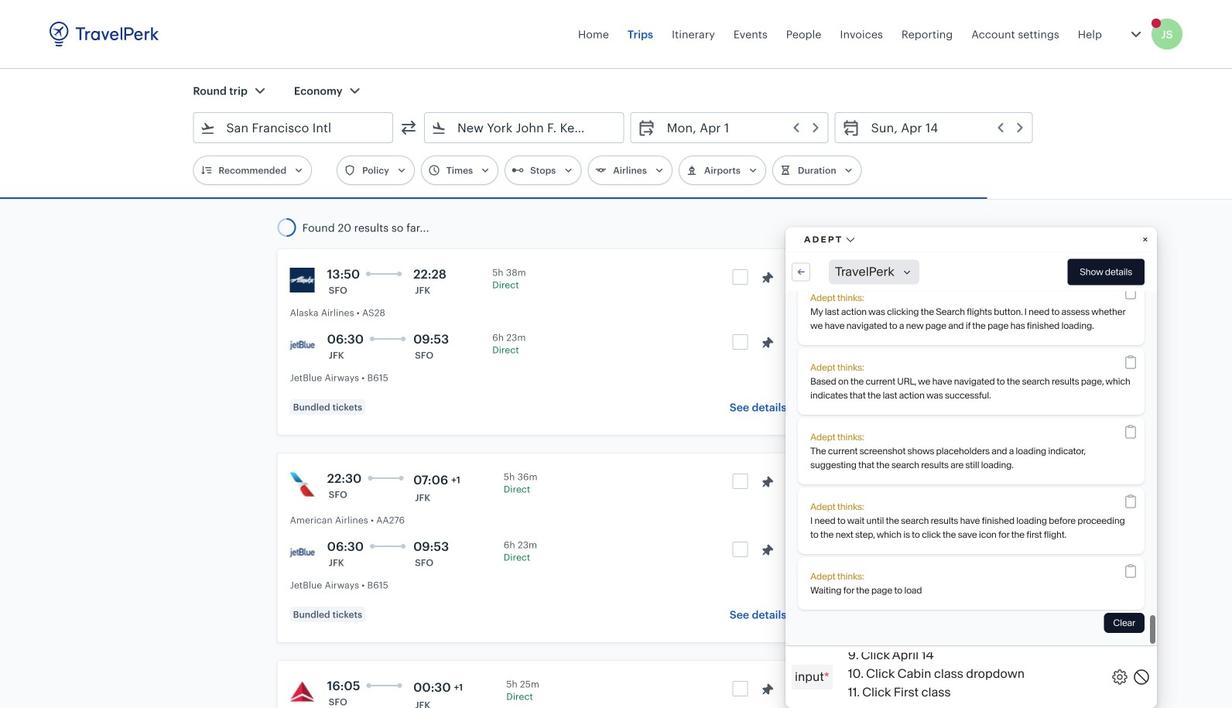 Task type: vqa. For each thing, say whether or not it's contained in the screenshot.
Add first traveler search box
no



Task type: describe. For each thing, give the bounding box(es) containing it.
From search field
[[215, 115, 372, 140]]

jetblue airways image for the alaska airlines image
[[290, 333, 315, 358]]

alaska airlines image
[[290, 268, 315, 293]]

Return field
[[861, 115, 1026, 140]]



Task type: locate. For each thing, give the bounding box(es) containing it.
To search field
[[447, 115, 604, 140]]

jetblue airways image
[[290, 333, 315, 358], [290, 540, 315, 565]]

jetblue airways image down the alaska airlines image
[[290, 333, 315, 358]]

1 jetblue airways image from the top
[[290, 333, 315, 358]]

Depart field
[[656, 115, 822, 140]]

2 jetblue airways image from the top
[[290, 540, 315, 565]]

american airlines image
[[290, 472, 315, 497]]

jetblue airways image down the american airlines image
[[290, 540, 315, 565]]

delta air lines image
[[290, 680, 315, 705]]

0 vertical spatial jetblue airways image
[[290, 333, 315, 358]]

jetblue airways image for the american airlines image
[[290, 540, 315, 565]]

1 vertical spatial jetblue airways image
[[290, 540, 315, 565]]



